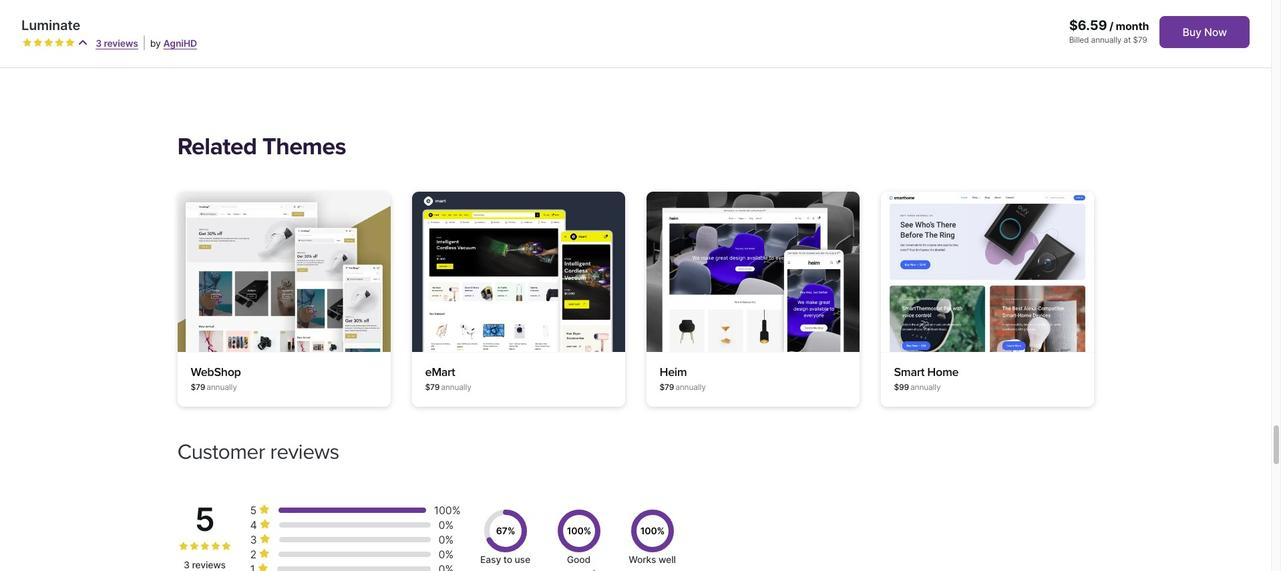Task type: describe. For each thing, give the bounding box(es) containing it.
lighting
[[483, 50, 534, 69]]

themes
[[262, 132, 346, 161]]

get started with luminate and brighten your lighting store today.
[[177, 50, 618, 69]]

5 stars, 100% of reviews element
[[250, 503, 273, 517]]

5 inside 5 stars, 100% of reviews element
[[250, 503, 257, 517]]

works well
[[629, 554, 676, 565]]

easy
[[480, 554, 501, 565]]

use
[[515, 554, 530, 565]]

agnihd link
[[163, 37, 197, 49]]

4
[[250, 518, 257, 532]]

smart home link
[[894, 365, 959, 379]]

0 vertical spatial luminate
[[21, 17, 80, 33]]

with
[[257, 50, 286, 69]]

3 reviews link
[[96, 37, 138, 49]]

by agnihd
[[150, 37, 197, 49]]

1 horizontal spatial 3 reviews
[[184, 559, 226, 571]]

by
[[150, 37, 161, 49]]

annually for emart
[[441, 382, 471, 392]]

$79 for webshop
[[191, 382, 205, 392]]

brighten
[[387, 50, 445, 69]]

smart home $99 annually
[[894, 365, 959, 392]]

100%
[[434, 503, 461, 517]]

to
[[504, 554, 512, 565]]

0 horizontal spatial 3 reviews
[[96, 37, 138, 49]]

rate product 1 star image
[[23, 38, 32, 47]]

emart link
[[425, 365, 455, 379]]

store
[[538, 50, 573, 69]]

rate product 5 stars image
[[221, 542, 231, 551]]

rate product 3 stars image
[[44, 38, 53, 47]]

annually inside the smart home $99 annually
[[911, 382, 941, 392]]

home
[[927, 365, 959, 379]]

month
[[1116, 19, 1149, 33]]

1 vertical spatial luminate
[[290, 50, 354, 69]]

2 horizontal spatial 3
[[250, 533, 257, 546]]

$79 for emart
[[425, 382, 440, 392]]

0 horizontal spatial 3
[[96, 37, 102, 49]]

easy to use
[[480, 554, 530, 565]]

buy now link
[[1160, 16, 1250, 48]]

2 vertical spatial 3
[[184, 559, 190, 571]]

heim
[[660, 365, 687, 379]]

rate product 2 stars image
[[33, 38, 43, 47]]

your
[[449, 50, 480, 69]]

webshop $79 annually
[[191, 365, 241, 392]]



Task type: locate. For each thing, give the bounding box(es) containing it.
rate product 2 stars image
[[189, 542, 199, 551]]

2 horizontal spatial reviews
[[270, 439, 339, 465]]

2 stars, 0% of reviews element
[[250, 547, 273, 562]]

support
[[562, 567, 596, 571]]

1 horizontal spatial 5
[[250, 503, 257, 517]]

heim link
[[660, 365, 687, 379]]

annually inside webshop $79 annually
[[207, 382, 237, 392]]

3 right rate product 5 stars image
[[96, 37, 102, 49]]

annually down emart
[[441, 382, 471, 392]]

buy now
[[1183, 25, 1227, 39]]

1 vertical spatial 3
[[250, 533, 257, 546]]

heim $79 annually
[[660, 365, 706, 392]]

annually for webshop
[[207, 382, 237, 392]]

buy
[[1183, 25, 1202, 39]]

annually for heim
[[676, 382, 706, 392]]

well
[[659, 554, 676, 565]]

0 horizontal spatial luminate
[[21, 17, 80, 33]]

3 0% from the top
[[439, 548, 454, 561]]

1 horizontal spatial luminate
[[290, 50, 354, 69]]

today.
[[577, 50, 618, 69]]

annually down 'heim'
[[676, 382, 706, 392]]

$6.59
[[1069, 17, 1107, 33]]

works
[[629, 554, 656, 565]]

0 vertical spatial 0%
[[439, 518, 454, 532]]

annually
[[1091, 35, 1122, 45], [207, 382, 237, 392], [441, 382, 471, 392], [676, 382, 706, 392], [911, 382, 941, 392]]

0%
[[439, 518, 454, 532], [439, 533, 454, 546], [439, 548, 454, 561]]

3 down rate product 1 star icon
[[184, 559, 190, 571]]

rate product 5 stars image
[[65, 38, 75, 47]]

$79 inside $6.59 / month billed annually at $79
[[1133, 35, 1147, 45]]

3 reviews left by
[[96, 37, 138, 49]]

3
[[96, 37, 102, 49], [250, 533, 257, 546], [184, 559, 190, 571]]

$79 down webshop 'link'
[[191, 382, 205, 392]]

3 reviews down rate product 3 stars icon
[[184, 559, 226, 571]]

0% for 2
[[439, 548, 454, 561]]

$79 inside heim $79 annually
[[660, 382, 674, 392]]

2 vertical spatial reviews
[[192, 559, 226, 571]]

$79 right the at
[[1133, 35, 1147, 45]]

customer reviews
[[177, 439, 339, 465]]

related
[[177, 132, 257, 161]]

$79 inside emart $79 annually
[[425, 382, 440, 392]]

agnihd
[[163, 37, 197, 49]]

0 vertical spatial reviews
[[104, 37, 138, 49]]

1 vertical spatial 3 reviews
[[184, 559, 226, 571]]

0 vertical spatial 3 reviews
[[96, 37, 138, 49]]

3 stars, 0% of reviews element
[[250, 532, 273, 547]]

rate product 4 stars image
[[211, 542, 220, 551]]

$79 down heim link
[[660, 382, 674, 392]]

billed
[[1069, 35, 1089, 45]]

annually inside $6.59 / month billed annually at $79
[[1091, 35, 1122, 45]]

$79
[[1133, 35, 1147, 45], [191, 382, 205, 392], [425, 382, 440, 392], [660, 382, 674, 392]]

0% for 4
[[439, 518, 454, 532]]

annually inside heim $79 annually
[[676, 382, 706, 392]]

2 0% from the top
[[439, 533, 454, 546]]

webshop
[[191, 365, 241, 379]]

4 stars, 0% of reviews element
[[250, 517, 273, 532]]

annually down /
[[1091, 35, 1122, 45]]

related themes
[[177, 132, 346, 161]]

1 0% from the top
[[439, 518, 454, 532]]

luminate up rate product 3 stars image
[[21, 17, 80, 33]]

emart $79 annually
[[425, 365, 471, 392]]

1 star, 0% of reviews element
[[250, 562, 271, 571]]

$79 for heim
[[660, 382, 674, 392]]

5 up rate product 3 stars icon
[[195, 500, 215, 539]]

annually inside emart $79 annually
[[441, 382, 471, 392]]

2 vertical spatial 0%
[[439, 548, 454, 561]]

3 reviews
[[96, 37, 138, 49], [184, 559, 226, 571]]

smart
[[894, 365, 925, 379]]

annually down webshop
[[207, 382, 237, 392]]

reviews
[[104, 37, 138, 49], [270, 439, 339, 465], [192, 559, 226, 571]]

1 vertical spatial reviews
[[270, 439, 339, 465]]

started
[[206, 50, 254, 69]]

0% for 3
[[439, 533, 454, 546]]

get
[[177, 50, 202, 69]]

at
[[1124, 35, 1131, 45]]

and
[[358, 50, 384, 69]]

emart
[[425, 365, 455, 379]]

0 horizontal spatial 5
[[195, 500, 215, 539]]

3 down 4
[[250, 533, 257, 546]]

5
[[195, 500, 215, 539], [250, 503, 257, 517]]

0 vertical spatial 3
[[96, 37, 102, 49]]

customer
[[177, 439, 265, 465]]

good support
[[562, 554, 596, 571]]

2
[[250, 548, 257, 561]]

/
[[1110, 19, 1114, 33]]

luminate
[[21, 17, 80, 33], [290, 50, 354, 69]]

$6.59 / month billed annually at $79
[[1069, 17, 1149, 45]]

$99
[[894, 382, 909, 392]]

rate product 3 stars image
[[200, 542, 209, 551]]

annually down smart home 'link'
[[911, 382, 941, 392]]

good
[[567, 554, 591, 565]]

now
[[1204, 25, 1227, 39]]

rate product 1 star image
[[179, 542, 188, 551]]

webshop link
[[191, 365, 241, 379]]

$79 down the emart link
[[425, 382, 440, 392]]

rate product 4 stars image
[[55, 38, 64, 47]]

0 horizontal spatial reviews
[[104, 37, 138, 49]]

1 vertical spatial 0%
[[439, 533, 454, 546]]

5 up 4
[[250, 503, 257, 517]]

1 horizontal spatial reviews
[[192, 559, 226, 571]]

$79 inside webshop $79 annually
[[191, 382, 205, 392]]

1 horizontal spatial 3
[[184, 559, 190, 571]]

luminate left the and
[[290, 50, 354, 69]]



Task type: vqa. For each thing, say whether or not it's contained in the screenshot.
the Get within the Get started link
no



